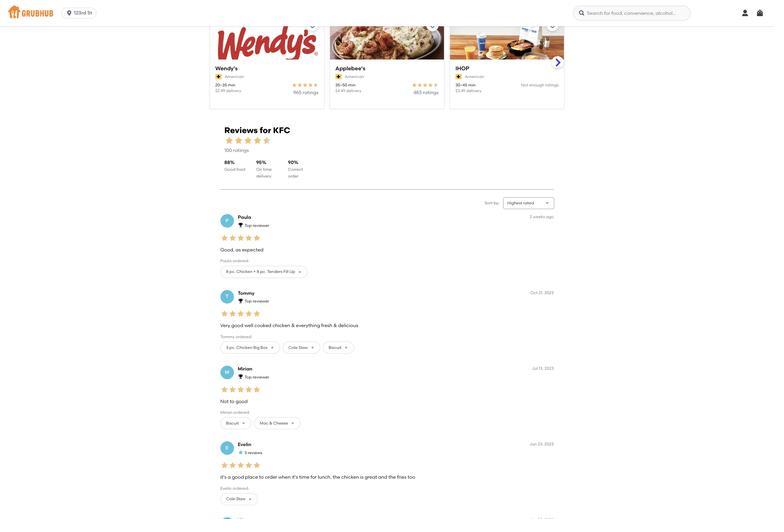 Task type: vqa. For each thing, say whether or not it's contained in the screenshot.


Task type: describe. For each thing, give the bounding box(es) containing it.
reviews for kfc
[[225, 125, 291, 135]]

reviewer for tommy
[[253, 299, 269, 304]]

mirian ordered:
[[221, 410, 250, 415]]

1 vertical spatial time
[[299, 475, 310, 481]]

paula ordered:
[[221, 259, 249, 263]]

slaw for plus icon underneath evelin ordered:
[[236, 497, 246, 502]]

3 for 3 pc. chicken big box
[[226, 345, 229, 350]]

35–50
[[336, 83, 348, 87]]

965 ratings
[[294, 90, 319, 96]]

965
[[294, 90, 302, 96]]

good,
[[221, 247, 235, 253]]

mac & cheese
[[260, 421, 288, 426]]

2 it's from the left
[[292, 475, 298, 481]]

very good well cooked chicken & everything fresh & delicious
[[221, 323, 359, 329]]

is
[[360, 475, 364, 481]]

1 svg image from the left
[[742, 9, 750, 17]]

not for not enough ratings
[[522, 83, 529, 87]]

as
[[236, 247, 241, 253]]

paula for paula ordered:
[[221, 259, 232, 263]]

applebee's link
[[336, 65, 439, 73]]

reviews
[[225, 125, 258, 135]]

trophy icon image for tommy
[[238, 298, 243, 304]]

top for tommy
[[245, 299, 252, 304]]

very
[[221, 323, 230, 329]]

min for applebee's
[[349, 83, 356, 87]]

mirian for mirian ordered:
[[221, 410, 233, 415]]

0 vertical spatial to
[[230, 399, 235, 405]]

plus icon image for left 'biscuit' button
[[242, 422, 246, 426]]

expected
[[242, 247, 264, 253]]

great
[[365, 475, 377, 481]]

good
[[225, 167, 236, 172]]

fill
[[284, 269, 289, 274]]

evelin ordered:
[[221, 486, 249, 491]]

ihop link
[[456, 65, 559, 73]]

20–35
[[215, 83, 227, 87]]

2 8 from the left
[[257, 269, 259, 274]]

highest
[[508, 201, 523, 205]]

8 pc. chicken + 8 pc. tenders fill up
[[226, 269, 295, 274]]

0 horizontal spatial cole slaw
[[226, 497, 246, 502]]

+
[[254, 269, 256, 274]]

0 vertical spatial good
[[232, 323, 244, 329]]

plus icon image for 3 pc. chicken big box button
[[271, 346, 275, 350]]

3 pc. chicken big box
[[226, 345, 268, 350]]

ratings for 965 ratings
[[303, 90, 319, 96]]

weeks
[[533, 215, 545, 219]]

applebee's
[[336, 65, 366, 72]]

st
[[87, 10, 92, 16]]

oct
[[531, 290, 538, 295]]

wendy's link
[[215, 65, 319, 73]]

min for wendy's
[[228, 83, 236, 87]]

trophy icon image for mirian
[[238, 374, 243, 380]]

good, as expected
[[221, 247, 264, 253]]

88 good food
[[225, 160, 246, 172]]

88
[[225, 160, 230, 166]]

jul 13, 2023
[[532, 366, 554, 371]]

wendy's
[[215, 65, 238, 72]]

$2.49
[[215, 89, 225, 93]]

a
[[228, 475, 231, 481]]

save this restaurant image for ihop
[[549, 21, 557, 29]]

13,
[[539, 366, 544, 371]]

ago
[[546, 215, 554, 219]]

95 on time delivery
[[256, 160, 272, 179]]

ordered: for good
[[236, 335, 252, 339]]

Sort by: field
[[508, 200, 534, 206]]

p
[[226, 218, 229, 224]]

lunch,
[[318, 475, 332, 481]]

save this restaurant image for applebee's
[[429, 21, 437, 29]]

483
[[414, 90, 422, 96]]

2023 for for
[[545, 442, 554, 447]]

evelin for evelin
[[238, 442, 252, 448]]

reviewer for mirian
[[253, 375, 269, 380]]

tommy ordered:
[[221, 335, 252, 339]]

order inside 90 correct order
[[288, 174, 299, 179]]

0 vertical spatial cole slaw button
[[283, 342, 320, 354]]

food
[[237, 167, 246, 172]]

top for paula
[[245, 223, 252, 228]]

2 svg image from the left
[[757, 9, 765, 17]]

save this restaurant image
[[669, 21, 677, 29]]

kfc
[[273, 125, 291, 135]]

jun 23, 2023
[[530, 442, 554, 447]]

1 the from the left
[[333, 475, 340, 481]]

trophy icon image for paula
[[238, 222, 243, 228]]

it's a good place to order when it's time for lunch, the chicken is great and the fries too
[[221, 475, 416, 481]]

& inside mac & cheese button
[[269, 421, 273, 426]]

when
[[279, 475, 291, 481]]

biscuit for plus icon related to left 'biscuit' button
[[226, 421, 239, 426]]

svg image inside "123rd st" button
[[66, 10, 73, 16]]

american for wendy's
[[225, 74, 244, 79]]

ihop
[[456, 65, 470, 72]]

4 save this restaurant button from the left
[[667, 19, 679, 31]]

0 vertical spatial for
[[260, 125, 271, 135]]

123rd
[[74, 10, 86, 16]]

20–35 min $2.49 delivery
[[215, 83, 241, 93]]

tenders
[[267, 269, 283, 274]]

0 horizontal spatial order
[[265, 475, 277, 481]]

caret down icon image
[[545, 201, 550, 206]]

everything
[[296, 323, 320, 329]]

3 for 3 reviews
[[245, 451, 247, 456]]

90
[[288, 160, 294, 166]]

oct 21, 2023
[[531, 290, 554, 295]]

applebee's logo image
[[330, 15, 444, 72]]

2 weeks ago
[[530, 215, 554, 219]]

1 it's from the left
[[221, 475, 227, 481]]

ratings for 483 ratings
[[423, 90, 439, 96]]

1 horizontal spatial chicken
[[342, 475, 359, 481]]

30–45
[[456, 83, 468, 87]]

100 ratings
[[225, 148, 249, 153]]

0 horizontal spatial chicken
[[273, 323, 290, 329]]

chicken for big
[[237, 345, 253, 350]]

e
[[226, 446, 229, 451]]

ratings for 100 ratings
[[233, 148, 249, 153]]

by:
[[494, 201, 500, 205]]

well
[[245, 323, 253, 329]]

delivery for applebee's
[[347, 89, 362, 93]]

123rd st button
[[62, 8, 99, 19]]

top reviewer for paula
[[245, 223, 269, 228]]

chicken for +
[[237, 269, 253, 274]]

evelin for evelin ordered:
[[221, 486, 232, 491]]

2
[[530, 215, 532, 219]]

1 horizontal spatial &
[[292, 323, 295, 329]]

good for mirian
[[236, 399, 248, 405]]

2 svg image from the left
[[579, 10, 586, 16]]

$3.49
[[456, 89, 466, 93]]

$4.49
[[336, 89, 346, 93]]

ihop logo image
[[450, 15, 565, 72]]

21,
[[539, 290, 544, 295]]

jul
[[532, 366, 538, 371]]

mirian for mirian
[[238, 366, 253, 372]]

90 correct order
[[288, 160, 303, 179]]

delivery inside 95 on time delivery
[[256, 174, 272, 179]]

0 vertical spatial biscuit button
[[323, 342, 354, 354]]

35–50 min $4.49 delivery
[[336, 83, 362, 93]]

1 8 from the left
[[226, 269, 229, 274]]

ordered: for a
[[233, 486, 249, 491]]



Task type: locate. For each thing, give the bounding box(es) containing it.
3 down the tommy ordered:
[[226, 345, 229, 350]]

1 vertical spatial reviewer
[[253, 299, 269, 304]]

cole for top cole slaw button
[[289, 345, 298, 350]]

tommy down very
[[221, 335, 235, 339]]

0 vertical spatial trophy icon image
[[238, 222, 243, 228]]

good right a
[[232, 475, 244, 481]]

slaw down evelin ordered:
[[236, 497, 246, 502]]

subscription pass image
[[215, 74, 222, 79], [336, 74, 342, 79], [456, 74, 463, 79]]

2 horizontal spatial &
[[334, 323, 337, 329]]

0 horizontal spatial time
[[263, 167, 272, 172]]

1 trophy icon image from the top
[[238, 222, 243, 228]]

reviewer up expected
[[253, 223, 269, 228]]

delivery for ihop
[[467, 89, 482, 93]]

2 2023 from the top
[[545, 366, 554, 371]]

ordered: down not to good
[[234, 410, 250, 415]]

to up "mirian ordered:"
[[230, 399, 235, 405]]

for left lunch,
[[311, 475, 317, 481]]

cole down evelin ordered:
[[226, 497, 235, 502]]

order left when
[[265, 475, 277, 481]]

1 vertical spatial paula
[[221, 259, 232, 263]]

3 left reviews
[[245, 451, 247, 456]]

chicken left +
[[237, 269, 253, 274]]

1 vertical spatial cole slaw button
[[221, 493, 258, 506]]

slaw for plus icon below "everything"
[[299, 345, 308, 350]]

min inside 20–35 min $2.49 delivery
[[228, 83, 236, 87]]

not to good
[[221, 399, 248, 405]]

Search for food, convenience, alcohol... search field
[[574, 6, 691, 21]]

30–45 min $3.49 delivery
[[456, 83, 482, 93]]

2 vertical spatial top reviewer
[[245, 375, 269, 380]]

delicious
[[338, 323, 359, 329]]

place
[[245, 475, 258, 481]]

top for mirian
[[245, 375, 252, 380]]

delivery right the $2.49
[[226, 89, 241, 93]]

ratings
[[546, 83, 559, 87], [303, 90, 319, 96], [423, 90, 439, 96], [233, 148, 249, 153]]

the
[[333, 475, 340, 481], [389, 475, 396, 481]]

good up the tommy ordered:
[[232, 323, 244, 329]]

0 horizontal spatial svg image
[[742, 9, 750, 17]]

plus icon image inside "8 pc. chicken + 8 pc. tenders fill up" button
[[298, 270, 302, 274]]

delivery down on
[[256, 174, 272, 179]]

0 horizontal spatial save this restaurant image
[[309, 21, 317, 29]]

1 horizontal spatial cole
[[289, 345, 298, 350]]

3 pc. chicken big box button
[[221, 342, 280, 354]]

1 horizontal spatial not
[[522, 83, 529, 87]]

1 vertical spatial trophy icon image
[[238, 298, 243, 304]]

2 the from the left
[[389, 475, 396, 481]]

1 horizontal spatial slaw
[[299, 345, 308, 350]]

biscuit button down delicious
[[323, 342, 354, 354]]

mac
[[260, 421, 269, 426]]

2 top from the top
[[245, 299, 252, 304]]

2023
[[545, 290, 554, 295], [545, 366, 554, 371], [545, 442, 554, 447]]

plus icon image down evelin ordered:
[[248, 498, 252, 502]]

biscuit down "mirian ordered:"
[[226, 421, 239, 426]]

1 vertical spatial top reviewer
[[245, 299, 269, 304]]

plus icon image down "everything"
[[311, 346, 315, 350]]

1 horizontal spatial cole slaw
[[289, 345, 308, 350]]

and
[[379, 475, 388, 481]]

biscuit
[[329, 345, 342, 350], [226, 421, 239, 426]]

ordered: up 3 pc. chicken big box
[[236, 335, 252, 339]]

1 horizontal spatial mirian
[[238, 366, 253, 372]]

2 american from the left
[[345, 74, 364, 79]]

not up "mirian ordered:"
[[221, 399, 229, 405]]

3 trophy icon image from the top
[[238, 374, 243, 380]]

box
[[261, 345, 268, 350]]

ordered: down "place"
[[233, 486, 249, 491]]

3 save this restaurant button from the left
[[547, 19, 559, 31]]

2 horizontal spatial american
[[465, 74, 485, 79]]

2 horizontal spatial save this restaurant image
[[549, 21, 557, 29]]

time inside 95 on time delivery
[[263, 167, 272, 172]]

3 2023 from the top
[[545, 442, 554, 447]]

3 inside button
[[226, 345, 229, 350]]

2023 right 23,
[[545, 442, 554, 447]]

top reviewer up expected
[[245, 223, 269, 228]]

2023 for delicious
[[545, 290, 554, 295]]

cole slaw down evelin ordered:
[[226, 497, 246, 502]]

0 vertical spatial 2023
[[545, 290, 554, 295]]

plus icon image for "8 pc. chicken + 8 pc. tenders fill up" button
[[298, 270, 302, 274]]

8 down paula ordered:
[[226, 269, 229, 274]]

save this restaurant button for applebee's
[[427, 19, 439, 31]]

3 american from the left
[[465, 74, 485, 79]]

mirian down not to good
[[221, 410, 233, 415]]

to right "place"
[[259, 475, 264, 481]]

plus icon image inside 3 pc. chicken big box button
[[271, 346, 275, 350]]

0 vertical spatial cole slaw
[[289, 345, 308, 350]]

1 vertical spatial for
[[311, 475, 317, 481]]

3 save this restaurant image from the left
[[549, 21, 557, 29]]

1 save this restaurant image from the left
[[309, 21, 317, 29]]

top right 'm'
[[245, 375, 252, 380]]

chicken
[[237, 269, 253, 274], [237, 345, 253, 350]]

0 vertical spatial top
[[245, 223, 252, 228]]

ordered: for to
[[234, 410, 250, 415]]

1 2023 from the top
[[545, 290, 554, 295]]

1 vertical spatial cole slaw
[[226, 497, 246, 502]]

1 horizontal spatial evelin
[[238, 442, 252, 448]]

pc. right +
[[260, 269, 266, 274]]

good up "mirian ordered:"
[[236, 399, 248, 405]]

0 vertical spatial chicken
[[237, 269, 253, 274]]

top right p
[[245, 223, 252, 228]]

subscription pass image up 30–45
[[456, 74, 463, 79]]

for
[[260, 125, 271, 135], [311, 475, 317, 481]]

top right t
[[245, 299, 252, 304]]

0 vertical spatial tommy
[[238, 290, 255, 296]]

0 horizontal spatial it's
[[221, 475, 227, 481]]

save this restaurant button for wendy's
[[307, 19, 319, 31]]

0 horizontal spatial cole slaw button
[[221, 493, 258, 506]]

for left kfc
[[260, 125, 271, 135]]

order down correct
[[288, 174, 299, 179]]

biscuit down fresh
[[329, 345, 342, 350]]

1 horizontal spatial biscuit button
[[323, 342, 354, 354]]

subscription pass image for wendy's
[[215, 74, 222, 79]]

pc. for 3 pc. chicken big box
[[230, 345, 236, 350]]

sort
[[485, 201, 493, 205]]

subscription pass image up 20–35
[[215, 74, 222, 79]]

1 horizontal spatial it's
[[292, 475, 298, 481]]

2 save this restaurant image from the left
[[429, 21, 437, 29]]

& right fresh
[[334, 323, 337, 329]]

pc. down the tommy ordered:
[[230, 345, 236, 350]]

3 reviewer from the top
[[253, 375, 269, 380]]

cheese
[[273, 421, 288, 426]]

0 horizontal spatial for
[[260, 125, 271, 135]]

not for not to good
[[221, 399, 229, 405]]

min right 20–35
[[228, 83, 236, 87]]

reviewer up 'cooked'
[[253, 299, 269, 304]]

2 save this restaurant button from the left
[[427, 19, 439, 31]]

delivery inside 20–35 min $2.49 delivery
[[226, 89, 241, 93]]

0 horizontal spatial &
[[269, 421, 273, 426]]

plus icon image down "mirian ordered:"
[[242, 422, 246, 426]]

save this restaurant image
[[309, 21, 317, 29], [429, 21, 437, 29], [549, 21, 557, 29]]

top reviewer for mirian
[[245, 375, 269, 380]]

top reviewer for tommy
[[245, 299, 269, 304]]

plus icon image
[[298, 270, 302, 274], [271, 346, 275, 350], [311, 346, 315, 350], [344, 346, 348, 350], [242, 422, 246, 426], [291, 422, 295, 426], [248, 498, 252, 502]]

time right when
[[299, 475, 310, 481]]

0 horizontal spatial evelin
[[221, 486, 232, 491]]

0 vertical spatial mirian
[[238, 366, 253, 372]]

2 horizontal spatial min
[[469, 83, 476, 87]]

reviewer down box
[[253, 375, 269, 380]]

0 vertical spatial cole
[[289, 345, 298, 350]]

pc. down paula ordered:
[[230, 269, 236, 274]]

0 horizontal spatial min
[[228, 83, 236, 87]]

the right the and at the bottom of the page
[[389, 475, 396, 481]]

plus icon image right cheese
[[291, 422, 295, 426]]

correct
[[288, 167, 303, 172]]

jun
[[530, 442, 537, 447]]

ratings right enough
[[546, 83, 559, 87]]

chicken left is
[[342, 475, 359, 481]]

2 min from the left
[[349, 83, 356, 87]]

3 subscription pass image from the left
[[456, 74, 463, 79]]

1 vertical spatial slaw
[[236, 497, 246, 502]]

svg image
[[742, 9, 750, 17], [757, 9, 765, 17]]

1 svg image from the left
[[66, 10, 73, 16]]

svg image
[[66, 10, 73, 16], [579, 10, 586, 16]]

top reviewer down big
[[245, 375, 269, 380]]

chicken left big
[[237, 345, 253, 350]]

american down wendy's
[[225, 74, 244, 79]]

fries
[[397, 475, 407, 481]]

& left "everything"
[[292, 323, 295, 329]]

paula for paula
[[238, 215, 251, 220]]

1 vertical spatial biscuit button
[[221, 418, 252, 430]]

mirian right 'm'
[[238, 366, 253, 372]]

8 pc. chicken + 8 pc. tenders fill up button
[[221, 266, 308, 278]]

min for ihop
[[469, 83, 476, 87]]

subscription pass image for applebee's
[[336, 74, 342, 79]]

1 horizontal spatial tommy
[[238, 290, 255, 296]]

0 vertical spatial paula
[[238, 215, 251, 220]]

2 trophy icon image from the top
[[238, 298, 243, 304]]

cole slaw button down evelin ordered:
[[221, 493, 258, 506]]

1 subscription pass image from the left
[[215, 74, 222, 79]]

biscuit button down "mirian ordered:"
[[221, 418, 252, 430]]

1 vertical spatial chicken
[[342, 475, 359, 481]]

slaw down "everything"
[[299, 345, 308, 350]]

too
[[408, 475, 416, 481]]

8 right +
[[257, 269, 259, 274]]

enough
[[530, 83, 545, 87]]

delivery for wendy's
[[226, 89, 241, 93]]

1 horizontal spatial svg image
[[579, 10, 586, 16]]

it's
[[221, 475, 227, 481], [292, 475, 298, 481]]

save this restaurant button for ihop
[[547, 19, 559, 31]]

trophy icon image right t
[[238, 298, 243, 304]]

american up the 30–45 min $3.49 delivery
[[465, 74, 485, 79]]

mirian
[[238, 366, 253, 372], [221, 410, 233, 415]]

1 vertical spatial biscuit
[[226, 421, 239, 426]]

1 top from the top
[[245, 223, 252, 228]]

save this restaurant button
[[307, 19, 319, 31], [427, 19, 439, 31], [547, 19, 559, 31], [667, 19, 679, 31]]

cooked
[[255, 323, 272, 329]]

1 horizontal spatial min
[[349, 83, 356, 87]]

2 reviewer from the top
[[253, 299, 269, 304]]

0 horizontal spatial subscription pass image
[[215, 74, 222, 79]]

subscription pass image for ihop
[[456, 74, 463, 79]]

trophy icon image
[[238, 222, 243, 228], [238, 298, 243, 304], [238, 374, 243, 380]]

2023 right "13,"
[[545, 366, 554, 371]]

1 chicken from the top
[[237, 269, 253, 274]]

100
[[225, 148, 232, 153]]

0 vertical spatial top reviewer
[[245, 223, 269, 228]]

1 vertical spatial evelin
[[221, 486, 232, 491]]

evelin
[[238, 442, 252, 448], [221, 486, 232, 491]]

1 save this restaurant button from the left
[[307, 19, 319, 31]]

plus icon image for mac & cheese button
[[291, 422, 295, 426]]

0 vertical spatial slaw
[[299, 345, 308, 350]]

not left enough
[[522, 83, 529, 87]]

delivery right $3.49
[[467, 89, 482, 93]]

plus icon image down delicious
[[344, 346, 348, 350]]

min inside the 35–50 min $4.49 delivery
[[349, 83, 356, 87]]

plus icon image right the up
[[298, 270, 302, 274]]

0 horizontal spatial american
[[225, 74, 244, 79]]

ordered: for as
[[233, 259, 249, 263]]

paula down good,
[[221, 259, 232, 263]]

reviewer for paula
[[253, 223, 269, 228]]

1 horizontal spatial cole slaw button
[[283, 342, 320, 354]]

cole slaw button down "everything"
[[283, 342, 320, 354]]

0 horizontal spatial biscuit button
[[221, 418, 252, 430]]

1 vertical spatial 2023
[[545, 366, 554, 371]]

tommy for tommy ordered:
[[221, 335, 235, 339]]

0 vertical spatial order
[[288, 174, 299, 179]]

american down applebee's
[[345, 74, 364, 79]]

save this restaurant image for wendy's
[[309, 21, 317, 29]]

big
[[254, 345, 260, 350]]

1 vertical spatial good
[[236, 399, 248, 405]]

3 min from the left
[[469, 83, 476, 87]]

1 vertical spatial chicken
[[237, 345, 253, 350]]

ratings right 100
[[233, 148, 249, 153]]

ordered:
[[233, 259, 249, 263], [236, 335, 252, 339], [234, 410, 250, 415], [233, 486, 249, 491]]

2 subscription pass image from the left
[[336, 74, 342, 79]]

3 reviews
[[245, 451, 263, 456]]

0 vertical spatial 3
[[226, 345, 229, 350]]

star icon image
[[292, 82, 297, 88], [297, 82, 303, 88], [303, 82, 308, 88], [308, 82, 313, 88], [313, 82, 319, 88], [313, 82, 319, 88], [412, 82, 418, 88], [418, 82, 423, 88], [423, 82, 428, 88], [428, 82, 434, 88], [434, 82, 439, 88], [434, 82, 439, 88], [225, 136, 234, 145], [234, 136, 243, 145], [243, 136, 253, 145], [253, 136, 262, 145], [262, 136, 272, 145], [262, 136, 272, 145], [221, 234, 229, 242], [229, 234, 237, 242], [237, 234, 245, 242], [245, 234, 253, 242], [253, 234, 261, 242], [221, 310, 229, 318], [229, 310, 237, 318], [237, 310, 245, 318], [245, 310, 253, 318], [253, 310, 261, 318], [221, 386, 229, 394], [229, 386, 237, 394], [237, 386, 245, 394], [245, 386, 253, 394], [253, 386, 261, 394], [238, 450, 243, 455], [221, 462, 229, 470], [229, 462, 237, 470], [237, 462, 245, 470], [245, 462, 253, 470], [253, 462, 261, 470]]

min
[[228, 83, 236, 87], [349, 83, 356, 87], [469, 83, 476, 87]]

2 chicken from the top
[[237, 345, 253, 350]]

biscuit for plus icon for 'biscuit' button to the top
[[329, 345, 342, 350]]

pc. for 8 pc. chicken + 8 pc. tenders fill up
[[230, 269, 236, 274]]

plus icon image for 'biscuit' button to the top
[[344, 346, 348, 350]]

trophy icon image right 'm'
[[238, 374, 243, 380]]

time
[[263, 167, 272, 172], [299, 475, 310, 481]]

0 vertical spatial evelin
[[238, 442, 252, 448]]

trophy icon image right p
[[238, 222, 243, 228]]

483 ratings
[[414, 90, 439, 96]]

reviewer
[[253, 223, 269, 228], [253, 299, 269, 304], [253, 375, 269, 380]]

m
[[225, 370, 229, 375]]

3 top reviewer from the top
[[245, 375, 269, 380]]

2 top reviewer from the top
[[245, 299, 269, 304]]

main navigation navigation
[[0, 0, 775, 26]]

tommy right t
[[238, 290, 255, 296]]

1 american from the left
[[225, 74, 244, 79]]

0 horizontal spatial cole
[[226, 497, 235, 502]]

1 horizontal spatial american
[[345, 74, 364, 79]]

0 horizontal spatial 3
[[226, 345, 229, 350]]

2 vertical spatial top
[[245, 375, 252, 380]]

1 vertical spatial to
[[259, 475, 264, 481]]

it's right when
[[292, 475, 298, 481]]

wendy's logo image
[[210, 15, 324, 72]]

good
[[232, 323, 244, 329], [236, 399, 248, 405], [232, 475, 244, 481]]

min inside the 30–45 min $3.49 delivery
[[469, 83, 476, 87]]

1 horizontal spatial save this restaurant image
[[429, 21, 437, 29]]

pc.
[[230, 269, 236, 274], [260, 269, 266, 274], [230, 345, 236, 350]]

top reviewer up 'cooked'
[[245, 299, 269, 304]]

& right mac
[[269, 421, 273, 426]]

delivery inside the 30–45 min $3.49 delivery
[[467, 89, 482, 93]]

evelin down a
[[221, 486, 232, 491]]

1 vertical spatial mirian
[[221, 410, 233, 415]]

1 horizontal spatial 8
[[257, 269, 259, 274]]

min right the 35–50
[[349, 83, 356, 87]]

0 horizontal spatial biscuit
[[226, 421, 239, 426]]

american for ihop
[[465, 74, 485, 79]]

&
[[292, 323, 295, 329], [334, 323, 337, 329], [269, 421, 273, 426]]

1 vertical spatial cole
[[226, 497, 235, 502]]

fresh
[[321, 323, 333, 329]]

1 horizontal spatial 3
[[245, 451, 247, 456]]

0 horizontal spatial 8
[[226, 269, 229, 274]]

0 vertical spatial time
[[263, 167, 272, 172]]

good for evelin
[[232, 475, 244, 481]]

0 vertical spatial not
[[522, 83, 529, 87]]

1 horizontal spatial for
[[311, 475, 317, 481]]

paula right p
[[238, 215, 251, 220]]

ratings right 483
[[423, 90, 439, 96]]

rated
[[524, 201, 534, 205]]

ordered: down good, as expected
[[233, 259, 249, 263]]

it's left a
[[221, 475, 227, 481]]

on
[[256, 167, 262, 172]]

1 reviewer from the top
[[253, 223, 269, 228]]

23,
[[538, 442, 544, 447]]

3 top from the top
[[245, 375, 252, 380]]

1 horizontal spatial the
[[389, 475, 396, 481]]

3
[[226, 345, 229, 350], [245, 451, 247, 456]]

plus icon image inside mac & cheese button
[[291, 422, 295, 426]]

1 top reviewer from the top
[[245, 223, 269, 228]]

0 vertical spatial chicken
[[273, 323, 290, 329]]

0 horizontal spatial paula
[[221, 259, 232, 263]]

highest rated
[[508, 201, 534, 205]]

cole down very good well cooked chicken & everything fresh & delicious at left bottom
[[289, 345, 298, 350]]

1 min from the left
[[228, 83, 236, 87]]

mac & cheese button
[[254, 418, 301, 430]]

2 vertical spatial trophy icon image
[[238, 374, 243, 380]]

0 horizontal spatial to
[[230, 399, 235, 405]]

american
[[225, 74, 244, 79], [345, 74, 364, 79], [465, 74, 485, 79]]

tommy for tommy
[[238, 290, 255, 296]]

delivery right '$4.49'
[[347, 89, 362, 93]]

chicken
[[273, 323, 290, 329], [342, 475, 359, 481]]

1 vertical spatial order
[[265, 475, 277, 481]]

0 vertical spatial reviewer
[[253, 223, 269, 228]]

min right 30–45
[[469, 83, 476, 87]]

2023 right 21,
[[545, 290, 554, 295]]

ratings right 965 at the top left of page
[[303, 90, 319, 96]]

tommy
[[238, 290, 255, 296], [221, 335, 235, 339]]

1 vertical spatial not
[[221, 399, 229, 405]]

plus icon image right box
[[271, 346, 275, 350]]

2 vertical spatial good
[[232, 475, 244, 481]]

delivery inside the 35–50 min $4.49 delivery
[[347, 89, 362, 93]]

cole slaw down very good well cooked chicken & everything fresh & delicious at left bottom
[[289, 345, 308, 350]]

not enough ratings
[[522, 83, 559, 87]]

american for applebee's
[[345, 74, 364, 79]]

1 vertical spatial tommy
[[221, 335, 235, 339]]

evelin up 3 reviews
[[238, 442, 252, 448]]

0 horizontal spatial mirian
[[221, 410, 233, 415]]

1 horizontal spatial to
[[259, 475, 264, 481]]

order
[[288, 174, 299, 179], [265, 475, 277, 481]]

time right on
[[263, 167, 272, 172]]

chicken right 'cooked'
[[273, 323, 290, 329]]

cole for the bottom cole slaw button
[[226, 497, 235, 502]]

reviews
[[248, 451, 263, 456]]

0 horizontal spatial tommy
[[221, 335, 235, 339]]

0 horizontal spatial slaw
[[236, 497, 246, 502]]

subscription pass image up the 35–50
[[336, 74, 342, 79]]

the right lunch,
[[333, 475, 340, 481]]

up
[[290, 269, 295, 274]]

123rd st
[[74, 10, 92, 16]]

1 horizontal spatial svg image
[[757, 9, 765, 17]]

1 horizontal spatial order
[[288, 174, 299, 179]]

t
[[226, 294, 229, 300]]

paula
[[238, 215, 251, 220], [221, 259, 232, 263]]

1 vertical spatial top
[[245, 299, 252, 304]]

to
[[230, 399, 235, 405], [259, 475, 264, 481]]

1 vertical spatial 3
[[245, 451, 247, 456]]



